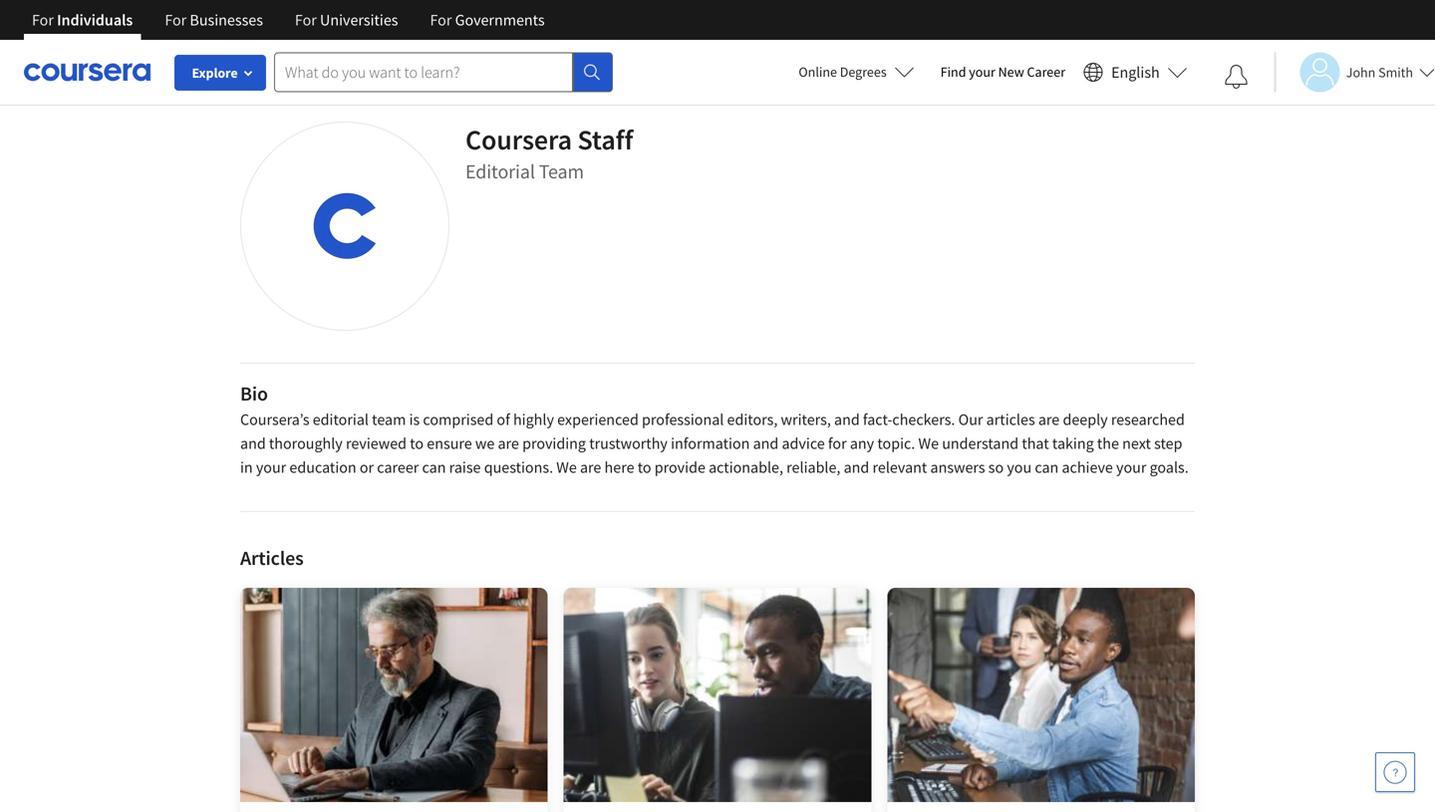 Task type: vqa. For each thing, say whether or not it's contained in the screenshot.
"heights"
no



Task type: describe. For each thing, give the bounding box(es) containing it.
0 horizontal spatial your
[[256, 458, 286, 478]]

What do you want to learn? text field
[[274, 52, 573, 92]]

trustworthy
[[589, 434, 668, 454]]

reviewed
[[346, 434, 407, 454]]

professional
[[642, 410, 724, 430]]

for individuals
[[32, 10, 133, 30]]

provide
[[655, 458, 706, 478]]

1 can from the left
[[422, 458, 446, 478]]

career
[[377, 458, 419, 478]]

deeply
[[1063, 410, 1108, 430]]

new
[[999, 63, 1025, 81]]

advice
[[782, 434, 825, 454]]

for for universities
[[295, 10, 317, 30]]

2 can from the left
[[1035, 458, 1059, 478]]

2 horizontal spatial your
[[1117, 458, 1147, 478]]

the
[[1098, 434, 1120, 454]]

coursera staff editorial team
[[466, 122, 633, 184]]

[featured image] a group of six people gather around a computer monitor and look on as a man in a denim shirt points to the screen. image
[[888, 588, 1196, 803]]

team
[[539, 159, 584, 184]]

education
[[290, 458, 357, 478]]

articles
[[987, 410, 1036, 430]]

banner navigation
[[16, 0, 561, 40]]

show notifications image
[[1225, 65, 1249, 89]]

degrees
[[840, 63, 887, 81]]

researched
[[1112, 410, 1185, 430]]

coursera
[[466, 122, 572, 157]]

0 vertical spatial to
[[410, 434, 424, 454]]

in
[[240, 458, 253, 478]]

step
[[1155, 434, 1183, 454]]

providing
[[523, 434, 586, 454]]

john smith
[[1347, 63, 1414, 81]]

next
[[1123, 434, 1152, 454]]

individuals
[[57, 10, 133, 30]]

for governments
[[430, 10, 545, 30]]

and down editors,
[[753, 434, 779, 454]]

john
[[1347, 63, 1376, 81]]

of
[[497, 410, 510, 430]]

and down any
[[844, 458, 870, 478]]

writers,
[[781, 410, 831, 430]]

english
[[1112, 62, 1160, 82]]

bio coursera's editorial team is comprised of highly experienced professional editors, writers, and fact-checkers. our articles are deeply researched and thoroughly reviewed to ensure we are providing trustworthy information and advice for any topic. we understand that taking the next step in your education or career can raise questions. we are here to provide actionable, reliable, and relevant answers so you can achieve your goals.
[[240, 381, 1189, 478]]

articles
[[240, 546, 304, 571]]

experienced
[[557, 410, 639, 430]]

topic.
[[878, 434, 916, 454]]

is
[[409, 410, 420, 430]]

for for governments
[[430, 10, 452, 30]]

our
[[959, 410, 984, 430]]

achieve
[[1062, 458, 1114, 478]]

information
[[671, 434, 750, 454]]

reliable,
[[787, 458, 841, 478]]



Task type: locate. For each thing, give the bounding box(es) containing it.
to down is
[[410, 434, 424, 454]]

bio
[[240, 381, 268, 406]]

governments
[[455, 10, 545, 30]]

highly
[[513, 410, 554, 430]]

your right in
[[256, 458, 286, 478]]

can down the that
[[1035, 458, 1059, 478]]

your inside find your new career link
[[969, 63, 996, 81]]

smith
[[1379, 63, 1414, 81]]

help center image
[[1384, 761, 1408, 785]]

0 horizontal spatial can
[[422, 458, 446, 478]]

for left individuals
[[32, 10, 54, 30]]

so
[[989, 458, 1004, 478]]

are left here
[[580, 458, 602, 478]]

for
[[829, 434, 847, 454]]

editors,
[[727, 410, 778, 430]]

coursera image
[[24, 56, 151, 88]]

3 for from the left
[[295, 10, 317, 30]]

checkers.
[[893, 410, 956, 430]]

online degrees button
[[783, 50, 931, 94]]

career
[[1028, 63, 1066, 81]]

are right we
[[498, 434, 519, 454]]

online degrees
[[799, 63, 887, 81]]

2 vertical spatial are
[[580, 458, 602, 478]]

find your new career
[[941, 63, 1066, 81]]

for for businesses
[[165, 10, 187, 30]]

online
[[799, 63, 838, 81]]

[featured image] two co-workers sit next to each other at a desk and collaborate on a shared computer in an open office space. image
[[564, 588, 872, 803]]

and
[[835, 410, 860, 430], [240, 434, 266, 454], [753, 434, 779, 454], [844, 458, 870, 478]]

find
[[941, 63, 967, 81]]

editorial
[[466, 159, 535, 184]]

1 horizontal spatial can
[[1035, 458, 1059, 478]]

we
[[919, 434, 939, 454], [557, 458, 577, 478]]

and up for
[[835, 410, 860, 430]]

your
[[969, 63, 996, 81], [256, 458, 286, 478], [1117, 458, 1147, 478]]

fact-
[[863, 410, 893, 430]]

0 horizontal spatial we
[[557, 458, 577, 478]]

and up in
[[240, 434, 266, 454]]

find your new career link
[[931, 60, 1076, 85]]

1 horizontal spatial we
[[919, 434, 939, 454]]

goals.
[[1150, 458, 1189, 478]]

or
[[360, 458, 374, 478]]

0 horizontal spatial are
[[498, 434, 519, 454]]

your down next
[[1117, 458, 1147, 478]]

staff
[[578, 122, 633, 157]]

for up what do you want to learn? text field
[[430, 10, 452, 30]]

universities
[[320, 10, 398, 30]]

can
[[422, 458, 446, 478], [1035, 458, 1059, 478]]

editorial
[[313, 410, 369, 430]]

taking
[[1053, 434, 1095, 454]]

coursera staff image
[[245, 127, 445, 326]]

1 for from the left
[[32, 10, 54, 30]]

we down providing
[[557, 458, 577, 478]]

0 vertical spatial are
[[1039, 410, 1060, 430]]

your right find
[[969, 63, 996, 81]]

here
[[605, 458, 635, 478]]

2 for from the left
[[165, 10, 187, 30]]

None search field
[[274, 52, 613, 92]]

2 horizontal spatial are
[[1039, 410, 1060, 430]]

for universities
[[295, 10, 398, 30]]

answers
[[931, 458, 986, 478]]

any
[[850, 434, 875, 454]]

actionable,
[[709, 458, 784, 478]]

to right here
[[638, 458, 652, 478]]

raise
[[449, 458, 481, 478]]

[featured image] a man works on a laptop. image
[[240, 588, 548, 803]]

english button
[[1076, 40, 1196, 105]]

we down checkers.
[[919, 434, 939, 454]]

businesses
[[190, 10, 263, 30]]

you
[[1007, 458, 1032, 478]]

1 horizontal spatial are
[[580, 458, 602, 478]]

4 for from the left
[[430, 10, 452, 30]]

1 horizontal spatial your
[[969, 63, 996, 81]]

0 vertical spatial we
[[919, 434, 939, 454]]

are
[[1039, 410, 1060, 430], [498, 434, 519, 454], [580, 458, 602, 478]]

1 vertical spatial to
[[638, 458, 652, 478]]

for left universities
[[295, 10, 317, 30]]

coursera's
[[240, 410, 310, 430]]

questions.
[[484, 458, 553, 478]]

1 horizontal spatial to
[[638, 458, 652, 478]]

for left businesses
[[165, 10, 187, 30]]

relevant
[[873, 458, 928, 478]]

team
[[372, 410, 406, 430]]

that
[[1022, 434, 1050, 454]]

john smith button
[[1275, 52, 1436, 92]]

0 horizontal spatial to
[[410, 434, 424, 454]]

1 vertical spatial are
[[498, 434, 519, 454]]

for
[[32, 10, 54, 30], [165, 10, 187, 30], [295, 10, 317, 30], [430, 10, 452, 30]]

can down ensure
[[422, 458, 446, 478]]

explore
[[192, 64, 238, 82]]

thoroughly
[[269, 434, 343, 454]]

explore button
[[174, 55, 266, 91]]

we
[[476, 434, 495, 454]]

for for individuals
[[32, 10, 54, 30]]

are up the that
[[1039, 410, 1060, 430]]

understand
[[942, 434, 1019, 454]]

ensure
[[427, 434, 472, 454]]

1 vertical spatial we
[[557, 458, 577, 478]]

to
[[410, 434, 424, 454], [638, 458, 652, 478]]

comprised
[[423, 410, 494, 430]]

for businesses
[[165, 10, 263, 30]]



